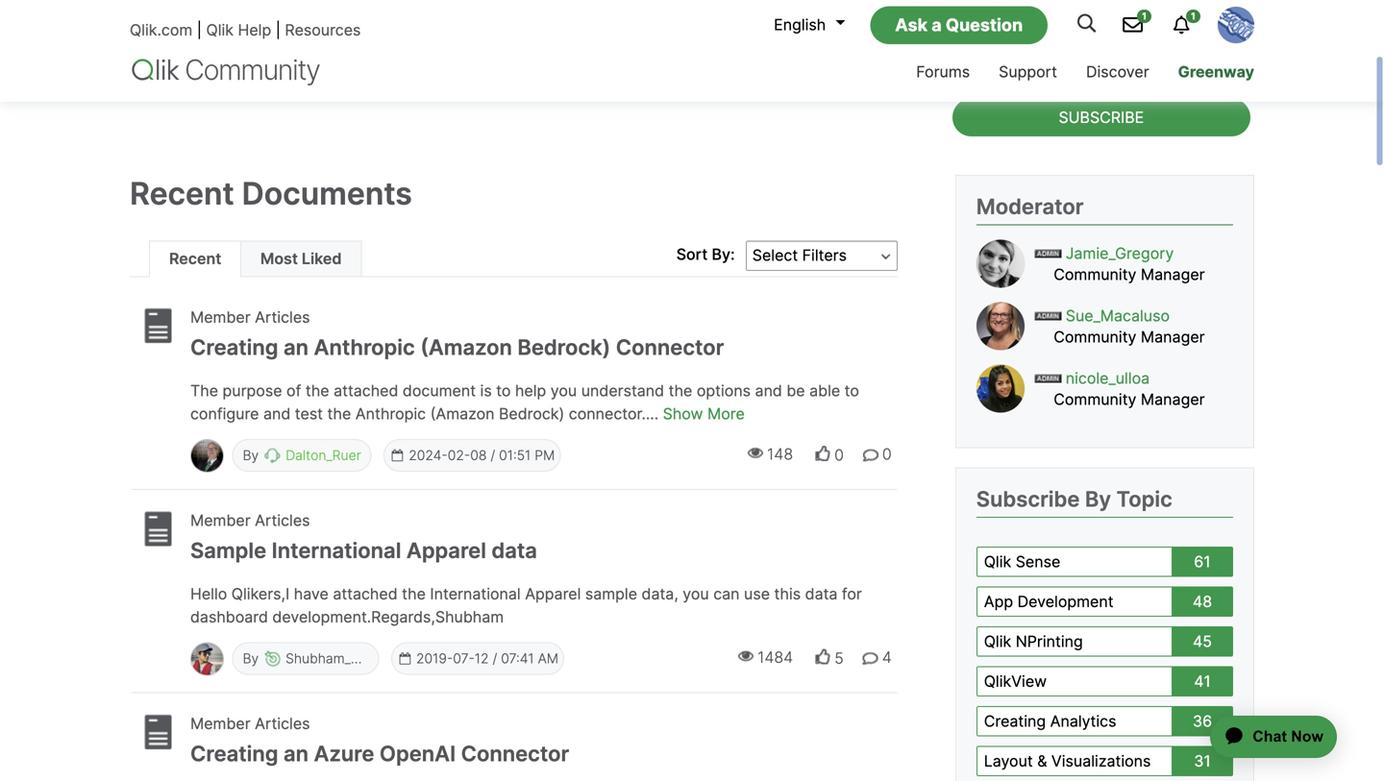 Task type: describe. For each thing, give the bounding box(es) containing it.
ask a question link
[[870, 6, 1048, 44]]

you for data
[[683, 585, 709, 603]]

international inside member articles sample international apparel data
[[272, 538, 401, 564]]

the inside hello qlikers,i have attached the international apparel sample data, you can use this data for dashboard development.regards,shubham
[[402, 585, 426, 603]]

(amazon inside member articles creating an anthropic (amazon bedrock) connector
[[420, 335, 512, 360]]

member articles creating an azure openai connector
[[190, 714, 569, 767]]

1 vertical spatial creating
[[984, 712, 1046, 731]]

(amazon inside the "the purpose of the attached document is to help you understand the options and be able to configure and test the anthropic (amazon bedrock) connector...."
[[430, 405, 495, 423]]

shubham_deshmukh
[[286, 651, 417, 667]]

community for sue_macaluso
[[1054, 328, 1137, 347]]

visualizations
[[1052, 752, 1151, 771]]

an for azure
[[284, 741, 309, 767]]

use
[[744, 585, 770, 603]]

configure
[[190, 405, 259, 423]]

01:51
[[499, 447, 531, 464]]

qlik help link
[[206, 21, 271, 40]]

jamie_gregory
[[1066, 244, 1174, 263]]

community for nicole_ulloa
[[1054, 390, 1137, 409]]

qlikview link
[[976, 667, 1173, 697]]

qlik for qlik sense
[[984, 553, 1011, 571]]

qlikview
[[984, 672, 1047, 691]]

app
[[984, 593, 1013, 611]]

discover button
[[1072, 45, 1164, 102]]

creating analytics
[[984, 712, 1116, 731]]

subscribe button
[[952, 99, 1251, 136]]

member inside member articles creating an azure openai connector
[[190, 714, 251, 733]]

2019-
[[416, 651, 453, 667]]

ask
[[895, 14, 928, 35]]

have
[[294, 585, 329, 603]]

1 to from the left
[[496, 382, 511, 400]]

development
[[1018, 593, 1114, 611]]

4
[[882, 648, 892, 667]]

topic
[[1116, 486, 1173, 512]]

by for sample
[[243, 651, 263, 667]]

most liked link
[[260, 249, 342, 268]]

community for jamie_gregory
[[1054, 265, 1137, 284]]

a for ask
[[932, 14, 942, 35]]

test
[[295, 405, 323, 423]]

1 horizontal spatial 0
[[882, 445, 892, 464]]

a for create
[[1081, 51, 1091, 70]]

of
[[286, 382, 301, 400]]

dashboard
[[190, 608, 268, 627]]

bedrock) inside member articles creating an anthropic (amazon bedrock) connector
[[518, 335, 611, 360]]

2 | from the left
[[276, 21, 281, 40]]

the up 'show'
[[669, 382, 692, 400]]

community manager image for jamie_gregory community manager
[[1035, 249, 1061, 258]]

sense
[[1016, 553, 1061, 571]]

36
[[1193, 712, 1212, 731]]

layout & visualizations link
[[976, 746, 1173, 777]]

&
[[1037, 752, 1047, 771]]

articles inside member articles creating an azure openai connector
[[255, 714, 310, 733]]

help
[[238, 21, 271, 40]]

resources
[[285, 21, 361, 40]]

by for creating
[[243, 447, 263, 464]]

english
[[774, 15, 826, 34]]

an for anthropic
[[284, 335, 309, 360]]

nprinting
[[1016, 632, 1083, 651]]

recent for recent link
[[169, 249, 221, 268]]

member for creating an anthropic (amazon bedrock) connector
[[190, 308, 251, 327]]

48
[[1193, 593, 1212, 611]]

sample
[[585, 585, 637, 603]]

question
[[946, 14, 1023, 35]]

member articles link for sample
[[190, 510, 310, 531]]

61
[[1194, 553, 1211, 571]]

subscribe for subscribe
[[1059, 108, 1144, 127]]

most
[[260, 249, 298, 268]]

show
[[663, 405, 703, 423]]

1 | from the left
[[197, 21, 202, 40]]

dalton_ruer link
[[286, 447, 361, 464]]

subscribe for subscribe by topic
[[976, 486, 1080, 512]]

show more link
[[663, 405, 745, 423]]

document
[[1095, 51, 1185, 70]]

2024-
[[409, 447, 448, 464]]

41
[[1194, 672, 1211, 691]]

you for (amazon
[[551, 382, 577, 400]]

attached inside the "the purpose of the attached document is to help you understand the options and be able to configure and test the anthropic (amazon bedrock) connector...."
[[334, 382, 398, 400]]

sample
[[190, 538, 266, 564]]

sort
[[676, 245, 708, 264]]

support button
[[984, 45, 1072, 102]]

qlik.com link
[[130, 21, 193, 40]]

2 1 from the left
[[1191, 11, 1196, 22]]

documents
[[242, 175, 412, 212]]

3 member articles link from the top
[[190, 714, 310, 735]]

community manager image
[[1035, 374, 1061, 383]]

menu bar containing forums
[[784, 45, 1269, 102]]

by:
[[712, 245, 735, 264]]

options
[[697, 382, 751, 400]]

layout
[[984, 752, 1033, 771]]

tkb image
[[136, 714, 175, 752]]

creating an anthropic (amazon bedrock) connector link
[[190, 335, 897, 360]]

12
[[475, 651, 489, 667]]

create
[[1018, 51, 1076, 70]]

jamie_gregory link
[[1066, 243, 1174, 264]]

manager for jamie_gregory
[[1141, 265, 1205, 284]]

0 horizontal spatial and
[[263, 405, 291, 423]]

azure
[[314, 741, 374, 767]]

creating analytics link
[[976, 707, 1173, 737]]

148
[[767, 445, 793, 464]]

the right of
[[306, 382, 329, 400]]

qlikduck image
[[1218, 7, 1254, 43]]

creating an azure openai connector link
[[190, 741, 897, 767]]

anthropic inside member articles creating an anthropic (amazon bedrock) connector
[[314, 335, 415, 360]]

can
[[713, 585, 740, 603]]

am
[[538, 651, 559, 667]]

dalton_ruer
[[286, 447, 361, 464]]

specialist image
[[264, 651, 280, 667]]

nicole_ulloa
[[1066, 369, 1150, 388]]

community manager image for sue_macaluso community manager
[[1035, 312, 1061, 321]]

jamie_gregory community manager
[[1054, 244, 1205, 284]]

5 link
[[835, 648, 850, 669]]

/ for data
[[493, 651, 497, 667]]

qlik sense
[[984, 553, 1061, 571]]



Task type: locate. For each thing, give the bounding box(es) containing it.
/ right 08
[[491, 447, 495, 464]]

anthropic inside the "the purpose of the attached document is to help you understand the options and be able to configure and test the anthropic (amazon bedrock) connector...."
[[355, 405, 426, 423]]

1 horizontal spatial you
[[683, 585, 709, 603]]

an inside member articles creating an anthropic (amazon bedrock) connector
[[284, 335, 309, 360]]

recent for recent documents
[[130, 175, 234, 212]]

an left azure
[[284, 741, 309, 767]]

and
[[755, 382, 782, 400], [263, 405, 291, 423]]

0 vertical spatial and
[[755, 382, 782, 400]]

the
[[306, 382, 329, 400], [669, 382, 692, 400], [327, 405, 351, 423], [402, 585, 426, 603]]

0 vertical spatial you
[[551, 382, 577, 400]]

hello
[[190, 585, 227, 603]]

1 vertical spatial data
[[805, 585, 838, 603]]

by
[[1085, 486, 1111, 512]]

1 horizontal spatial apparel
[[525, 585, 581, 603]]

08
[[470, 447, 487, 464]]

1 vertical spatial international
[[430, 585, 521, 603]]

1 vertical spatial bedrock)
[[499, 405, 565, 423]]

1 community from the top
[[1054, 265, 1137, 284]]

manager inside nicole_ulloa community manager
[[1141, 390, 1205, 409]]

community manager image
[[1035, 249, 1061, 258], [1035, 312, 1061, 321]]

anthropic down the 'document'
[[355, 405, 426, 423]]

articles for sample international apparel data
[[255, 511, 310, 530]]

0 vertical spatial connector
[[616, 335, 724, 360]]

1 vertical spatial (amazon
[[430, 405, 495, 423]]

sue_macaluso link
[[1066, 306, 1170, 327]]

community inside nicole_ulloa community manager
[[1054, 390, 1137, 409]]

3 member from the top
[[190, 714, 251, 733]]

connector....
[[569, 405, 659, 423]]

2 vertical spatial qlik
[[984, 632, 1011, 651]]

0 vertical spatial member articles link
[[190, 307, 310, 328]]

2 member articles link from the top
[[190, 510, 310, 531]]

connector down 07:41
[[461, 741, 569, 767]]

connector inside member articles creating an azure openai connector
[[461, 741, 569, 767]]

forums button
[[902, 45, 984, 102]]

qlik for qlik nprinting
[[984, 632, 1011, 651]]

by left support icon
[[243, 447, 263, 464]]

1 vertical spatial you
[[683, 585, 709, 603]]

manager inside sue_macaluso community manager
[[1141, 328, 1205, 347]]

development.regards,shubham
[[272, 608, 504, 627]]

international
[[272, 538, 401, 564], [430, 585, 521, 603]]

Search this Knowledge Base text field
[[299, 41, 796, 87]]

1 vertical spatial qlik
[[984, 553, 1011, 571]]

(amazon up 'is'
[[420, 335, 512, 360]]

0 horizontal spatial apparel
[[406, 538, 486, 564]]

0 vertical spatial by
[[243, 447, 263, 464]]

0 vertical spatial data
[[492, 538, 537, 564]]

| right help
[[276, 21, 281, 40]]

sort by:
[[676, 245, 735, 264]]

3 manager from the top
[[1141, 390, 1205, 409]]

data,
[[642, 585, 678, 603]]

/ for (amazon
[[491, 447, 495, 464]]

an inside member articles creating an azure openai connector
[[284, 741, 309, 767]]

anthropic
[[314, 335, 415, 360], [355, 405, 426, 423]]

1 vertical spatial by
[[243, 651, 263, 667]]

attached
[[334, 382, 398, 400], [333, 585, 398, 603]]

3 community from the top
[[1054, 390, 1137, 409]]

forums
[[916, 62, 970, 81]]

openai
[[380, 741, 456, 767]]

1 horizontal spatial |
[[276, 21, 281, 40]]

data left for
[[805, 585, 838, 603]]

1 vertical spatial tkb image
[[136, 510, 175, 549]]

1 vertical spatial community
[[1054, 328, 1137, 347]]

0 horizontal spatial 0
[[834, 446, 844, 465]]

member articles link
[[190, 307, 310, 328], [190, 510, 310, 531], [190, 714, 310, 735]]

0
[[882, 445, 892, 464], [834, 446, 844, 465]]

0 horizontal spatial data
[[492, 538, 537, 564]]

1 vertical spatial apparel
[[525, 585, 581, 603]]

0 vertical spatial (amazon
[[420, 335, 512, 360]]

community inside sue_macaluso community manager
[[1054, 328, 1137, 347]]

qlik nprinting link
[[976, 627, 1173, 657]]

1
[[1142, 11, 1147, 22], [1191, 11, 1196, 22]]

greenway link
[[1164, 45, 1269, 102]]

3 articles from the top
[[255, 714, 310, 733]]

0 vertical spatial qlik
[[206, 21, 234, 40]]

articles for creating an anthropic (amazon bedrock) connector
[[255, 308, 310, 327]]

1 member from the top
[[190, 308, 251, 327]]

2 member from the top
[[190, 511, 251, 530]]

qlik left help
[[206, 21, 234, 40]]

1 an from the top
[[284, 335, 309, 360]]

moderator
[[976, 194, 1084, 220]]

07:41
[[501, 651, 534, 667]]

understand
[[581, 382, 664, 400]]

manager down nicole_ulloa link
[[1141, 390, 1205, 409]]

the right test
[[327, 405, 351, 423]]

manager for nicole_ulloa
[[1141, 390, 1205, 409]]

articles inside member articles creating an anthropic (amazon bedrock) connector
[[255, 308, 310, 327]]

analytics
[[1050, 712, 1116, 731]]

attached inside hello qlikers,i have attached the international apparel sample data, you can use this data for dashboard development.regards,shubham
[[333, 585, 398, 603]]

1 horizontal spatial data
[[805, 585, 838, 603]]

recent link
[[169, 249, 221, 268]]

1 horizontal spatial international
[[430, 585, 521, 603]]

menu bar
[[784, 45, 1269, 102]]

english button
[[764, 9, 845, 41]]

and left be
[[755, 382, 782, 400]]

member articles link for creating
[[190, 307, 310, 328]]

application
[[1165, 693, 1360, 781]]

creating up purpose
[[190, 335, 278, 360]]

/ right 12
[[493, 651, 497, 667]]

1 up document
[[1142, 11, 1147, 22]]

0 vertical spatial community manager image
[[1035, 249, 1061, 258]]

apparel
[[406, 538, 486, 564], [525, 585, 581, 603]]

resources link
[[285, 21, 361, 40]]

articles down most
[[255, 308, 310, 327]]

1 vertical spatial member
[[190, 511, 251, 530]]

member articles creating an anthropic (amazon bedrock) connector
[[190, 308, 724, 360]]

0 vertical spatial /
[[491, 447, 495, 464]]

creating right tkb image at the bottom left of the page
[[190, 741, 278, 767]]

tab list
[[149, 241, 362, 277]]

0 right like image
[[834, 446, 844, 465]]

replies image
[[863, 448, 878, 463]]

1 horizontal spatial to
[[845, 382, 859, 400]]

articles up "sample"
[[255, 511, 310, 530]]

apparel inside hello qlikers,i have attached the international apparel sample data, you can use this data for dashboard development.regards,shubham
[[525, 585, 581, 603]]

anthropic up the 'document'
[[314, 335, 415, 360]]

bedrock) down help
[[499, 405, 565, 423]]

0 horizontal spatial you
[[551, 382, 577, 400]]

discover
[[1086, 62, 1149, 81]]

1 vertical spatial /
[[493, 651, 497, 667]]

1 vertical spatial anthropic
[[355, 405, 426, 423]]

apparel inside member articles sample international apparel data
[[406, 538, 486, 564]]

2 community manager image from the top
[[1035, 312, 1061, 321]]

creating for bedrock)
[[190, 335, 278, 360]]

45
[[1193, 632, 1212, 651]]

bedrock)
[[518, 335, 611, 360], [499, 405, 565, 423]]

bedrock) inside the "the purpose of the attached document is to help you understand the options and be able to configure and test the anthropic (amazon bedrock) connector...."
[[499, 405, 565, 423]]

2 vertical spatial community
[[1054, 390, 1137, 409]]

1 horizontal spatial connector
[[616, 335, 724, 360]]

app development
[[984, 593, 1114, 611]]

2019-07-12 / 07:41 am
[[416, 651, 559, 667]]

1 by from the top
[[243, 447, 263, 464]]

2024-02-08 / 01:51 pm
[[409, 447, 555, 464]]

moderator heading
[[976, 194, 1084, 220]]

2 an from the top
[[284, 741, 309, 767]]

dalton_ruer image
[[191, 440, 223, 472]]

creating down qlikview
[[984, 712, 1046, 731]]

community manager image right sue_macaluso image
[[1035, 312, 1061, 321]]

like image
[[815, 649, 831, 664]]

0 horizontal spatial 1
[[1142, 11, 1147, 22]]

1 1 from the left
[[1142, 11, 1147, 22]]

subscribe by topic heading
[[976, 486, 1173, 512]]

data inside member articles sample international apparel data
[[492, 538, 537, 564]]

0 vertical spatial member
[[190, 308, 251, 327]]

2 articles from the top
[[255, 511, 310, 530]]

nicole_ulloa link
[[1066, 368, 1150, 389]]

0 vertical spatial community
[[1054, 265, 1137, 284]]

recent up recent link
[[130, 175, 234, 212]]

0 vertical spatial recent
[[130, 175, 234, 212]]

manager inside jamie_gregory community manager
[[1141, 265, 1205, 284]]

ask a question
[[895, 14, 1023, 35]]

attached up development.regards,shubham
[[333, 585, 398, 603]]

2 vertical spatial manager
[[1141, 390, 1205, 409]]

recent left most
[[169, 249, 221, 268]]

2 vertical spatial articles
[[255, 714, 310, 733]]

to
[[496, 382, 511, 400], [845, 382, 859, 400]]

liked
[[302, 249, 342, 268]]

data up hello qlikers,i have attached the international apparel sample data, you can use this data for dashboard development.regards,shubham
[[492, 538, 537, 564]]

community
[[1054, 265, 1137, 284], [1054, 328, 1137, 347], [1054, 390, 1137, 409]]

list containing qlik sense
[[976, 547, 1233, 781]]

0 vertical spatial manager
[[1141, 265, 1205, 284]]

apparel up development.regards,shubham
[[406, 538, 486, 564]]

1 horizontal spatial a
[[1081, 51, 1091, 70]]

data
[[492, 538, 537, 564], [805, 585, 838, 603]]

1 horizontal spatial 1
[[1191, 11, 1196, 22]]

qlik
[[206, 21, 234, 40], [984, 553, 1011, 571], [984, 632, 1011, 651]]

a inside create a document link
[[1081, 51, 1091, 70]]

be
[[787, 382, 805, 400]]

tkb image for sample international apparel data
[[136, 510, 175, 549]]

1 vertical spatial community manager image
[[1035, 312, 1061, 321]]

subscribe up qlik sense
[[976, 486, 1080, 512]]

a inside ask a question 'link'
[[932, 14, 942, 35]]

subscribe down discover dropdown button
[[1059, 108, 1144, 127]]

2 manager from the top
[[1141, 328, 1205, 347]]

0 vertical spatial creating
[[190, 335, 278, 360]]

a right create
[[1081, 51, 1091, 70]]

for
[[842, 585, 862, 603]]

sue_macaluso
[[1066, 307, 1170, 325]]

community down nicole_ulloa link
[[1054, 390, 1137, 409]]

tkb image
[[136, 307, 175, 346], [136, 510, 175, 549]]

0 vertical spatial articles
[[255, 308, 310, 327]]

hello qlikers,i have attached the international apparel sample data, you can use this data for dashboard development.regards,shubham
[[190, 585, 862, 627]]

0 vertical spatial views image
[[748, 446, 763, 461]]

international inside hello qlikers,i have attached the international apparel sample data, you can use this data for dashboard development.regards,shubham
[[430, 585, 521, 603]]

community down jamie_gregory link
[[1054, 265, 1137, 284]]

qlik up app
[[984, 553, 1011, 571]]

1 vertical spatial attached
[[333, 585, 398, 603]]

an
[[284, 335, 309, 360], [284, 741, 309, 767]]

subscribe inside button
[[1059, 108, 1144, 127]]

views image left 1484
[[738, 649, 754, 664]]

a
[[932, 14, 942, 35], [1081, 51, 1091, 70]]

1 vertical spatial connector
[[461, 741, 569, 767]]

0 link
[[834, 445, 851, 466]]

support image
[[264, 447, 280, 464]]

this
[[774, 585, 801, 603]]

member articles link up "sample"
[[190, 510, 310, 531]]

0 horizontal spatial a
[[932, 14, 942, 35]]

qlik image
[[130, 57, 322, 87]]

0 vertical spatial international
[[272, 538, 401, 564]]

1 articles from the top
[[255, 308, 310, 327]]

manager
[[1141, 265, 1205, 284], [1141, 328, 1205, 347], [1141, 390, 1205, 409]]

you left can
[[683, 585, 709, 603]]

you
[[551, 382, 577, 400], [683, 585, 709, 603]]

1 vertical spatial subscribe
[[976, 486, 1080, 512]]

support
[[999, 62, 1057, 81]]

show more
[[663, 405, 745, 423]]

(amazon
[[420, 335, 512, 360], [430, 405, 495, 423]]

bedrock) up help
[[518, 335, 611, 360]]

2 vertical spatial member articles link
[[190, 714, 310, 735]]

create a document link
[[952, 41, 1251, 79]]

0 right replies icon
[[882, 445, 892, 464]]

manager down sue_macaluso link
[[1141, 328, 1205, 347]]

0 vertical spatial a
[[932, 14, 942, 35]]

02-
[[448, 447, 470, 464]]

member articles link down specialist image
[[190, 714, 310, 735]]

0 horizontal spatial to
[[496, 382, 511, 400]]

1 member articles link from the top
[[190, 307, 310, 328]]

1 horizontal spatial and
[[755, 382, 782, 400]]

views image for creating an anthropic (amazon bedrock) connector
[[748, 446, 763, 461]]

1 vertical spatial a
[[1081, 51, 1091, 70]]

articles
[[255, 308, 310, 327], [255, 511, 310, 530], [255, 714, 310, 733]]

connector up understand
[[616, 335, 724, 360]]

2 by from the top
[[243, 651, 263, 667]]

sue_macaluso image
[[976, 302, 1024, 350]]

and down of
[[263, 405, 291, 423]]

qlik sense link
[[976, 547, 1173, 577]]

member right tkb image at the bottom left of the page
[[190, 714, 251, 733]]

you inside hello qlikers,i have attached the international apparel sample data, you can use this data for dashboard development.regards,shubham
[[683, 585, 709, 603]]

2 tkb image from the top
[[136, 510, 175, 549]]

jamie_gregory image
[[976, 240, 1024, 288]]

to right able
[[845, 382, 859, 400]]

1 vertical spatial member articles link
[[190, 510, 310, 531]]

2 community from the top
[[1054, 328, 1137, 347]]

1 vertical spatial recent
[[169, 249, 221, 268]]

0 vertical spatial anthropic
[[314, 335, 415, 360]]

1 vertical spatial articles
[[255, 511, 310, 530]]

member articles link down most
[[190, 307, 310, 328]]

0 vertical spatial bedrock)
[[518, 335, 611, 360]]

greenway
[[1178, 62, 1254, 81]]

creating for connector
[[190, 741, 278, 767]]

tkb image for creating an anthropic (amazon bedrock) connector
[[136, 307, 175, 346]]

31
[[1194, 752, 1211, 771]]

1 tkb image from the top
[[136, 307, 175, 346]]

qlik nprinting
[[984, 632, 1083, 651]]

0 vertical spatial attached
[[334, 382, 398, 400]]

views image
[[748, 446, 763, 461], [738, 649, 754, 664]]

1 vertical spatial manager
[[1141, 328, 1205, 347]]

member inside member articles creating an anthropic (amazon bedrock) connector
[[190, 308, 251, 327]]

apparel down sample international apparel data link
[[525, 585, 581, 603]]

07-
[[453, 651, 475, 667]]

0 horizontal spatial |
[[197, 21, 202, 40]]

2 to from the left
[[845, 382, 859, 400]]

data inside hello qlikers,i have attached the international apparel sample data, you can use this data for dashboard development.regards,shubham
[[805, 585, 838, 603]]

community down sue_macaluso link
[[1054, 328, 1137, 347]]

by left specialist image
[[243, 651, 263, 667]]

(amazon down the 'document'
[[430, 405, 495, 423]]

an up of
[[284, 335, 309, 360]]

2 vertical spatial member
[[190, 714, 251, 733]]

you right help
[[551, 382, 577, 400]]

1 vertical spatial views image
[[738, 649, 754, 664]]

1 community manager image from the top
[[1035, 249, 1061, 258]]

recent documents
[[130, 175, 412, 212]]

tkb image down recent link
[[136, 307, 175, 346]]

to right 'is'
[[496, 382, 511, 400]]

shubham_deshmukh image
[[191, 643, 223, 675]]

0 vertical spatial subscribe
[[1059, 108, 1144, 127]]

like image
[[815, 446, 831, 461]]

views image for sample international apparel data
[[738, 649, 754, 664]]

attached right of
[[334, 382, 398, 400]]

/
[[491, 447, 495, 464], [493, 651, 497, 667]]

connector inside member articles creating an anthropic (amazon bedrock) connector
[[616, 335, 724, 360]]

subscribe by topic
[[976, 486, 1173, 512]]

member for sample international apparel data
[[190, 511, 251, 530]]

sue_macaluso community manager
[[1054, 307, 1205, 347]]

creating inside member articles creating an anthropic (amazon bedrock) connector
[[190, 335, 278, 360]]

member down recent link
[[190, 308, 251, 327]]

1 left qlikduck image
[[1191, 11, 1196, 22]]

0 vertical spatial tkb image
[[136, 307, 175, 346]]

replies image
[[863, 651, 878, 667]]

| right qlik.com
[[197, 21, 202, 40]]

articles inside member articles sample international apparel data
[[255, 511, 310, 530]]

most liked
[[260, 249, 342, 268]]

creating inside member articles creating an azure openai connector
[[190, 741, 278, 767]]

document
[[403, 382, 476, 400]]

the up development.regards,shubham
[[402, 585, 426, 603]]

international up 12
[[430, 585, 521, 603]]

tab list containing recent
[[149, 241, 362, 277]]

2 vertical spatial creating
[[190, 741, 278, 767]]

member up "sample"
[[190, 511, 251, 530]]

1 manager from the top
[[1141, 265, 1205, 284]]

manager for sue_macaluso
[[1141, 328, 1205, 347]]

tkb image left "sample"
[[136, 510, 175, 549]]

qlik down app
[[984, 632, 1011, 651]]

1 vertical spatial an
[[284, 741, 309, 767]]

articles down specialist image
[[255, 714, 310, 733]]

manager down jamie_gregory link
[[1141, 265, 1205, 284]]

a right ask
[[932, 14, 942, 35]]

community inside jamie_gregory community manager
[[1054, 265, 1137, 284]]

you inside the "the purpose of the attached document is to help you understand the options and be able to configure and test the anthropic (amazon bedrock) connector...."
[[551, 382, 577, 400]]

nicole_ulloa image
[[976, 365, 1024, 413]]

community manager image right jamie_gregory image
[[1035, 249, 1061, 258]]

list
[[976, 547, 1233, 781]]

1 vertical spatial and
[[263, 405, 291, 423]]

0 horizontal spatial connector
[[461, 741, 569, 767]]

0 vertical spatial an
[[284, 335, 309, 360]]

member inside member articles sample international apparel data
[[190, 511, 251, 530]]

0 vertical spatial apparel
[[406, 538, 486, 564]]

views image left 148
[[748, 446, 763, 461]]

international up have
[[272, 538, 401, 564]]

0 horizontal spatial international
[[272, 538, 401, 564]]



Task type: vqa. For each thing, say whether or not it's contained in the screenshot.
Pipelines
no



